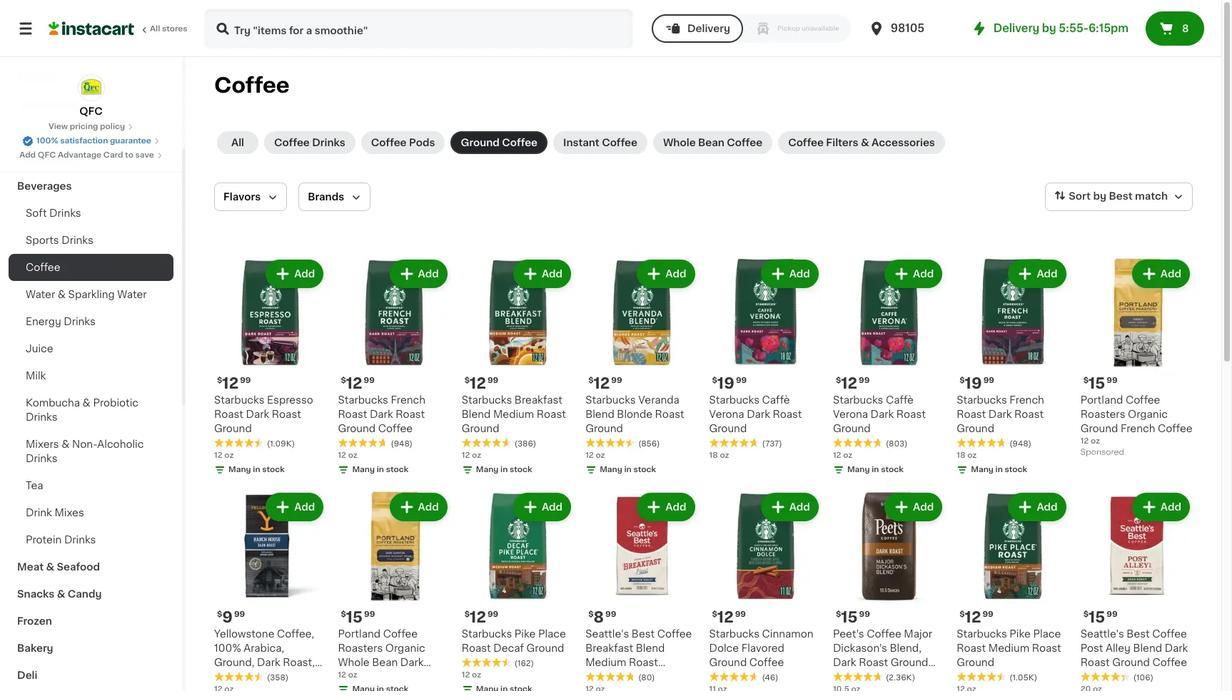 Task type: locate. For each thing, give the bounding box(es) containing it.
2 18 from the left
[[957, 452, 965, 460]]

2 pike from the left
[[1010, 629, 1031, 639]]

5 stock from the left
[[881, 466, 903, 474]]

6 many in stock from the left
[[971, 466, 1027, 474]]

drinks down mixers
[[26, 454, 58, 464]]

bakery
[[17, 644, 53, 654]]

roast inside 'seattle's best coffee post alley blend dark roast ground coffee'
[[1080, 658, 1110, 668]]

recipes link
[[9, 64, 173, 91]]

seattle's up post
[[1080, 629, 1124, 639]]

ground inside seattle's best coffee breakfast blend medium roast ground coffee
[[585, 672, 623, 682]]

coffee filters & accessories
[[788, 138, 935, 148]]

4 many from the left
[[600, 466, 622, 474]]

blend inside starbucks breakfast blend medium roast ground
[[462, 410, 491, 420]]

dark inside yellowstone coffee, 100% arabica, ground, dark roast, ranch house
[[257, 658, 280, 668]]

1 vertical spatial medium
[[988, 644, 1029, 654]]

1 horizontal spatial place
[[1033, 629, 1061, 639]]

1 pike from the left
[[515, 629, 536, 639]]

$ 15 99 for portland coffee roasters organic ground french coffee
[[1083, 376, 1118, 391]]

service type group
[[652, 14, 851, 43]]

12 oz for starbucks french roast dark roast ground coffee
[[338, 452, 358, 460]]

best
[[1109, 191, 1132, 201], [632, 629, 655, 639], [1127, 629, 1150, 639]]

delivery inside button
[[687, 24, 730, 34]]

in for starbucks french roast dark roast ground
[[995, 466, 1003, 474]]

by inside delivery by 5:55-6:15pm link
[[1042, 23, 1056, 34]]

2 horizontal spatial french
[[1121, 424, 1155, 434]]

in
[[253, 466, 260, 474], [377, 466, 384, 474], [500, 466, 508, 474], [624, 466, 632, 474], [872, 466, 879, 474], [995, 466, 1003, 474]]

0 horizontal spatial portland
[[338, 629, 381, 639]]

coffee pods link
[[361, 131, 445, 154]]

add qfc advantage card to save
[[19, 151, 154, 159]]

1 horizontal spatial starbucks caffè verona dark roast ground
[[833, 396, 926, 434]]

mixers
[[26, 440, 59, 450]]

product group containing 8
[[585, 491, 698, 692]]

0 horizontal spatial roasters
[[338, 644, 383, 654]]

best inside seattle's best coffee breakfast blend medium roast ground coffee
[[632, 629, 655, 639]]

starbucks caffè verona dark roast ground up (803) on the bottom
[[833, 396, 926, 434]]

organic for bean
[[385, 644, 425, 654]]

4 in from the left
[[624, 466, 632, 474]]

roasters for whole
[[338, 644, 383, 654]]

starbucks inside starbucks pike place roast decaf ground
[[462, 629, 512, 639]]

drinks up coffee link
[[62, 236, 93, 246]]

many in stock for starbucks french roast dark roast ground coffee
[[352, 466, 408, 474]]

juice
[[26, 344, 53, 354]]

pike up (1.05k)
[[1010, 629, 1031, 639]]

2 vertical spatial medium
[[585, 658, 626, 668]]

starbucks inside starbucks breakfast blend medium roast ground
[[462, 396, 512, 406]]

100% inside "button"
[[36, 137, 58, 145]]

0 horizontal spatial pike
[[515, 629, 536, 639]]

15 for peet's coffee major dickason's blend, dark roast ground coffee, bag
[[841, 610, 858, 625]]

roasters up sponsored badge image
[[1080, 410, 1125, 420]]

1 many from the left
[[228, 466, 251, 474]]

many in stock for starbucks caffè verona dark roast ground
[[847, 466, 903, 474]]

(948) down starbucks french roast dark roast ground coffee
[[391, 441, 413, 449]]

0 vertical spatial portland
[[1080, 396, 1123, 406]]

0 vertical spatial bean
[[698, 138, 724, 148]]

medium inside starbucks breakfast blend medium roast ground
[[493, 410, 534, 420]]

0 horizontal spatial breakfast
[[515, 396, 562, 406]]

product group
[[214, 257, 326, 479], [338, 257, 450, 479], [462, 257, 574, 479], [585, 257, 698, 479], [709, 257, 821, 462], [833, 257, 945, 479], [957, 257, 1069, 479], [1080, 257, 1193, 461], [214, 491, 326, 692], [338, 491, 450, 692], [462, 491, 574, 692], [585, 491, 698, 692], [709, 491, 821, 692], [833, 491, 945, 692], [957, 491, 1069, 692], [1080, 491, 1193, 692]]

6 in from the left
[[995, 466, 1003, 474]]

ground inside portland coffee roasters organic ground french coffee 12 oz
[[1080, 424, 1118, 434]]

french inside starbucks french roast dark roast ground coffee
[[391, 396, 425, 406]]

pike up decaf
[[515, 629, 536, 639]]

water right sparkling
[[117, 290, 147, 300]]

1 horizontal spatial roasters
[[1080, 410, 1125, 420]]

instant coffee link
[[553, 131, 647, 154]]

best inside field
[[1109, 191, 1132, 201]]

5:55-
[[1059, 23, 1088, 34]]

8
[[1182, 24, 1189, 34], [594, 610, 604, 625]]

0 vertical spatial roasters
[[1080, 410, 1125, 420]]

1 vertical spatial qfc
[[38, 151, 56, 159]]

0 horizontal spatial starbucks caffè verona dark roast ground
[[709, 396, 802, 434]]

sort by
[[1069, 191, 1106, 201]]

3 stock from the left
[[510, 466, 532, 474]]

energy drinks link
[[9, 308, 173, 335]]

coffee, down dickason's
[[833, 672, 870, 682]]

protein
[[26, 535, 62, 545]]

0 horizontal spatial organic
[[385, 644, 425, 654]]

by left the 5:55-
[[1042, 23, 1056, 34]]

starbucks caffè verona dark roast ground up (737)
[[709, 396, 802, 434]]

0 vertical spatial by
[[1042, 23, 1056, 34]]

1 $ 19 99 from the left
[[712, 376, 747, 391]]

18
[[709, 452, 718, 460], [957, 452, 965, 460]]

1 horizontal spatial qfc
[[79, 106, 103, 116]]

& left eggs
[[47, 154, 56, 164]]

1 vertical spatial bean
[[372, 658, 398, 668]]

pike inside starbucks pike place roast decaf ground
[[515, 629, 536, 639]]

1 horizontal spatial breakfast
[[585, 644, 633, 654]]

pike inside starbucks pike place roast medium roast ground
[[1010, 629, 1031, 639]]

2 caffè from the left
[[886, 396, 914, 406]]

seattle's
[[585, 629, 629, 639], [1080, 629, 1124, 639]]

breakfast down the '$ 8 99'
[[585, 644, 633, 654]]

water up energy
[[26, 290, 55, 300]]

1 horizontal spatial coffee,
[[833, 672, 870, 682]]

& up 'energy drinks'
[[58, 290, 66, 300]]

$ 12 99 for starbucks pike place roast decaf ground
[[465, 610, 498, 625]]

ground
[[461, 138, 500, 148], [214, 424, 252, 434], [338, 424, 376, 434], [462, 424, 499, 434], [585, 424, 623, 434], [709, 424, 747, 434], [833, 424, 871, 434], [957, 424, 994, 434], [1080, 424, 1118, 434], [526, 644, 564, 654], [709, 658, 747, 668], [891, 658, 928, 668], [957, 658, 994, 668], [1112, 658, 1150, 668], [585, 672, 623, 682]]

sports
[[26, 236, 59, 246]]

(948) for 12
[[391, 441, 413, 449]]

0 horizontal spatial whole
[[338, 658, 370, 668]]

many in stock down (1.09k)
[[228, 466, 285, 474]]

0 horizontal spatial water
[[26, 290, 55, 300]]

1 horizontal spatial 8
[[1182, 24, 1189, 34]]

15 up post
[[1089, 610, 1105, 625]]

0 horizontal spatial $ 19 99
[[712, 376, 747, 391]]

caffè up (737)
[[762, 396, 790, 406]]

(856)
[[638, 441, 660, 449]]

stock down (386) on the bottom of page
[[510, 466, 532, 474]]

$ 15 99 up portland coffee roasters organic ground french coffee 12 oz on the bottom right of the page
[[1083, 376, 1118, 391]]

5 in from the left
[[872, 466, 879, 474]]

dark
[[246, 410, 269, 420], [370, 410, 393, 420], [747, 410, 770, 420], [871, 410, 894, 420], [988, 410, 1012, 420], [1165, 644, 1188, 654], [257, 658, 280, 668], [400, 658, 424, 668], [833, 658, 856, 668]]

100%
[[36, 137, 58, 145], [214, 644, 241, 654]]

starbucks inside starbucks pike place roast medium roast ground
[[957, 629, 1007, 639]]

(803)
[[886, 441, 907, 449]]

seattle's for 8
[[585, 629, 629, 639]]

ground inside starbucks french roast dark roast ground coffee
[[338, 424, 376, 434]]

$ inside the '$ 8 99'
[[588, 611, 594, 619]]

drinks down kombucha
[[26, 413, 58, 423]]

0 horizontal spatial (948)
[[391, 441, 413, 449]]

organic inside portland coffee roasters organic whole bean dark sumatra coffee
[[385, 644, 425, 654]]

19
[[717, 376, 734, 391], [965, 376, 982, 391]]

1 vertical spatial coffee,
[[833, 672, 870, 682]]

verona for 19
[[709, 410, 744, 420]]

2 (948) from the left
[[1009, 441, 1031, 449]]

ground coffee link
[[451, 131, 548, 154]]

blend
[[462, 410, 491, 420], [585, 410, 614, 420], [636, 644, 665, 654], [1133, 644, 1162, 654]]

major
[[904, 629, 932, 639]]

0 horizontal spatial seattle's
[[585, 629, 629, 639]]

roast
[[214, 410, 243, 420], [272, 410, 301, 420], [338, 410, 367, 420], [396, 410, 425, 420], [537, 410, 566, 420], [655, 410, 684, 420], [773, 410, 802, 420], [896, 410, 926, 420], [957, 410, 986, 420], [1014, 410, 1044, 420], [462, 644, 491, 654], [957, 644, 986, 654], [1032, 644, 1061, 654], [629, 658, 658, 668], [859, 658, 888, 668], [1080, 658, 1110, 668]]

2 many in stock from the left
[[352, 466, 408, 474]]

(737)
[[762, 441, 782, 449]]

place inside starbucks pike place roast decaf ground
[[538, 629, 566, 639]]

12 oz for starbucks espresso roast dark roast ground
[[214, 452, 234, 460]]

many in stock for starbucks espresso roast dark roast ground
[[228, 466, 285, 474]]

(2.36k)
[[886, 674, 915, 682]]

1 caffè from the left
[[762, 396, 790, 406]]

$ 15 99 up post
[[1083, 610, 1118, 625]]

drinks up seafood
[[64, 535, 96, 545]]

18 for starbucks caffè verona dark roast ground
[[709, 452, 718, 460]]

$ 15 99 up peet's
[[836, 610, 870, 625]]

drinks up the sports drinks
[[49, 208, 81, 218]]

& down "milk" link
[[83, 398, 91, 408]]

(948) down starbucks french roast dark roast ground
[[1009, 441, 1031, 449]]

$ 15 99 up portland coffee roasters organic whole bean dark sumatra coffee at the left bottom of page
[[341, 610, 375, 625]]

1 horizontal spatial all
[[231, 138, 244, 148]]

1 stock from the left
[[262, 466, 285, 474]]

all link
[[217, 131, 258, 154]]

by inside best match sort by field
[[1093, 191, 1106, 201]]

organic
[[1128, 410, 1168, 420], [385, 644, 425, 654]]

1 horizontal spatial 18 oz
[[957, 452, 977, 460]]

5 many in stock from the left
[[847, 466, 903, 474]]

$ 19 99
[[712, 376, 747, 391], [960, 376, 994, 391]]

whole bean coffee
[[663, 138, 762, 148]]

stock for starbucks veranda blend blonde roast ground
[[633, 466, 656, 474]]

ground inside starbucks cinnamon dolce flavored ground coffee
[[709, 658, 747, 668]]

1 starbucks caffè verona dark roast ground from the left
[[709, 396, 802, 434]]

1 vertical spatial all
[[231, 138, 244, 148]]

1 vertical spatial whole
[[338, 658, 370, 668]]

stock for starbucks caffè verona dark roast ground
[[881, 466, 903, 474]]

french
[[391, 396, 425, 406], [1010, 396, 1044, 406], [1121, 424, 1155, 434]]

starbucks
[[214, 396, 264, 406], [338, 396, 388, 406], [462, 396, 512, 406], [585, 396, 636, 406], [709, 396, 759, 406], [833, 396, 883, 406], [957, 396, 1007, 406], [462, 629, 512, 639], [709, 629, 759, 639], [957, 629, 1007, 639]]

flavors
[[223, 192, 261, 202]]

by right sort
[[1093, 191, 1106, 201]]

2 19 from the left
[[965, 376, 982, 391]]

many in stock down (856)
[[600, 466, 656, 474]]

(1.09k)
[[267, 441, 295, 449]]

portland inside portland coffee roasters organic ground french coffee 12 oz
[[1080, 396, 1123, 406]]

1 horizontal spatial $ 19 99
[[960, 376, 994, 391]]

1 vertical spatial by
[[1093, 191, 1106, 201]]

1 verona from the left
[[709, 410, 744, 420]]

1 horizontal spatial 19
[[965, 376, 982, 391]]

$ 9 99
[[217, 610, 245, 625]]

3 in from the left
[[500, 466, 508, 474]]

1 horizontal spatial delivery
[[993, 23, 1039, 34]]

1 many in stock from the left
[[228, 466, 285, 474]]

(948) for 19
[[1009, 441, 1031, 449]]

place for starbucks pike place roast medium roast ground
[[1033, 629, 1061, 639]]

drinks for sports drinks
[[62, 236, 93, 246]]

many in stock down (386) on the bottom of page
[[476, 466, 532, 474]]

qfc inside "link"
[[38, 151, 56, 159]]

ground inside starbucks pike place roast decaf ground
[[526, 644, 564, 654]]

all stores link
[[49, 9, 188, 49]]

qfc up view pricing policy link
[[79, 106, 103, 116]]

& inside kombucha & probiotic drinks
[[83, 398, 91, 408]]

1 horizontal spatial pike
[[1010, 629, 1031, 639]]

1 in from the left
[[253, 466, 260, 474]]

place
[[538, 629, 566, 639], [1033, 629, 1061, 639]]

0 horizontal spatial 19
[[717, 376, 734, 391]]

0 vertical spatial organic
[[1128, 410, 1168, 420]]

decaf
[[493, 644, 524, 654]]

$ 15 99 for seattle's best coffee post alley blend dark roast ground coffee
[[1083, 610, 1118, 625]]

breakfast inside seattle's best coffee breakfast blend medium roast ground coffee
[[585, 644, 633, 654]]

1 (948) from the left
[[391, 441, 413, 449]]

mixes
[[55, 508, 84, 518]]

1 water from the left
[[26, 290, 55, 300]]

starbucks inside "starbucks espresso roast dark roast ground"
[[214, 396, 264, 406]]

portland up sponsored badge image
[[1080, 396, 1123, 406]]

& for probiotic
[[83, 398, 91, 408]]

0 horizontal spatial medium
[[493, 410, 534, 420]]

$ 12 99 for starbucks espresso roast dark roast ground
[[217, 376, 251, 391]]

qfc logo image
[[77, 74, 105, 101]]

1 horizontal spatial (948)
[[1009, 441, 1031, 449]]

medium
[[493, 410, 534, 420], [988, 644, 1029, 654], [585, 658, 626, 668]]

1 place from the left
[[538, 629, 566, 639]]

all
[[150, 25, 160, 33], [231, 138, 244, 148]]

100% inside yellowstone coffee, 100% arabica, ground, dark roast, ranch house
[[214, 644, 241, 654]]

caffè
[[762, 396, 790, 406], [886, 396, 914, 406]]

dark inside portland coffee roasters organic whole bean dark sumatra coffee
[[400, 658, 424, 668]]

12 oz
[[214, 452, 234, 460], [338, 452, 358, 460], [462, 452, 481, 460], [585, 452, 605, 460], [833, 452, 853, 460], [338, 672, 358, 679], [462, 672, 481, 679]]

18 oz for starbucks french roast dark roast ground
[[957, 452, 977, 460]]

0 horizontal spatial delivery
[[687, 24, 730, 34]]

dark inside starbucks french roast dark roast ground coffee
[[370, 410, 393, 420]]

seattle's inside seattle's best coffee breakfast blend medium roast ground coffee
[[585, 629, 629, 639]]

0 horizontal spatial french
[[391, 396, 425, 406]]

1 horizontal spatial seattle's
[[1080, 629, 1124, 639]]

breakfast up (386) on the bottom of page
[[515, 396, 562, 406]]

starbucks caffè verona dark roast ground for 12
[[833, 396, 926, 434]]

99 inside the '$ 8 99'
[[605, 611, 616, 619]]

many in stock
[[228, 466, 285, 474], [352, 466, 408, 474], [476, 466, 532, 474], [600, 466, 656, 474], [847, 466, 903, 474], [971, 466, 1027, 474]]

drinks up brands
[[312, 138, 345, 148]]

$ inside $ 9 99
[[217, 611, 222, 619]]

starbucks cinnamon dolce flavored ground coffee
[[709, 629, 813, 668]]

coffee,
[[277, 629, 314, 639], [833, 672, 870, 682]]

ground inside "starbucks espresso roast dark roast ground"
[[214, 424, 252, 434]]

roasters inside portland coffee roasters organic ground french coffee 12 oz
[[1080, 410, 1125, 420]]

0 horizontal spatial place
[[538, 629, 566, 639]]

1 vertical spatial roasters
[[338, 644, 383, 654]]

whole inside portland coffee roasters organic whole bean dark sumatra coffee
[[338, 658, 370, 668]]

6 many from the left
[[971, 466, 994, 474]]

1 18 from the left
[[709, 452, 718, 460]]

water & sparkling water link
[[9, 281, 173, 308]]

starbucks inside starbucks french roast dark roast ground coffee
[[338, 396, 388, 406]]

1 vertical spatial breakfast
[[585, 644, 633, 654]]

portland inside portland coffee roasters organic whole bean dark sumatra coffee
[[338, 629, 381, 639]]

2 in from the left
[[377, 466, 384, 474]]

0 vertical spatial breakfast
[[515, 396, 562, 406]]

seattle's down the '$ 8 99'
[[585, 629, 629, 639]]

seattle's inside 'seattle's best coffee post alley blend dark roast ground coffee'
[[1080, 629, 1124, 639]]

coffee inside coffee drinks link
[[274, 138, 310, 148]]

coffee inside the instant coffee link
[[602, 138, 637, 148]]

stock down (803) on the bottom
[[881, 466, 903, 474]]

3 many in stock from the left
[[476, 466, 532, 474]]

2 seattle's from the left
[[1080, 629, 1124, 639]]

seattle's best coffee post alley blend dark roast ground coffee
[[1080, 629, 1188, 668]]

& inside the mixers & non-alcoholic drinks
[[62, 440, 70, 450]]

2 many from the left
[[352, 466, 375, 474]]

2 18 oz from the left
[[957, 452, 977, 460]]

15 up portland coffee roasters organic whole bean dark sumatra coffee at the left bottom of page
[[346, 610, 363, 625]]

1 horizontal spatial portland
[[1080, 396, 1123, 406]]

best up the (80)
[[632, 629, 655, 639]]

2 verona from the left
[[833, 410, 868, 420]]

best for 15
[[1127, 629, 1150, 639]]

1 horizontal spatial caffè
[[886, 396, 914, 406]]

many in stock down (803) on the bottom
[[847, 466, 903, 474]]

& right the meat
[[46, 562, 54, 572]]

meat
[[17, 562, 44, 572]]

coffee inside peet's coffee major dickason's blend, dark roast ground coffee, bag
[[867, 629, 901, 639]]

0 horizontal spatial by
[[1042, 23, 1056, 34]]

0 horizontal spatial all
[[150, 25, 160, 33]]

coffee inside ground coffee link
[[502, 138, 538, 148]]

stock for starbucks french roast dark roast ground
[[1005, 466, 1027, 474]]

drinks for soft drinks
[[49, 208, 81, 218]]

blend inside seattle's best coffee breakfast blend medium roast ground coffee
[[636, 644, 665, 654]]

None search field
[[204, 9, 633, 49]]

many in stock for starbucks french roast dark roast ground
[[971, 466, 1027, 474]]

blonde
[[617, 410, 652, 420]]

medium inside seattle's best coffee breakfast blend medium roast ground coffee
[[585, 658, 626, 668]]

1 horizontal spatial medium
[[585, 658, 626, 668]]

snacks & candy link
[[9, 581, 173, 608]]

15 for portland coffee roasters organic ground french coffee
[[1089, 376, 1105, 391]]

5 many from the left
[[847, 466, 870, 474]]

2 stock from the left
[[386, 466, 408, 474]]

1 19 from the left
[[717, 376, 734, 391]]

all up flavors
[[231, 138, 244, 148]]

drinks for coffee drinks
[[312, 138, 345, 148]]

0 vertical spatial 100%
[[36, 137, 58, 145]]

stock down (1.09k)
[[262, 466, 285, 474]]

0 vertical spatial medium
[[493, 410, 534, 420]]

portland coffee roasters organic whole bean dark sumatra coffee
[[338, 629, 425, 682]]

0 horizontal spatial verona
[[709, 410, 744, 420]]

$ 8 99
[[588, 610, 616, 625]]

2 starbucks caffè verona dark roast ground from the left
[[833, 396, 926, 434]]

18 for starbucks french roast dark roast ground
[[957, 452, 965, 460]]

portland up sumatra
[[338, 629, 381, 639]]

0 vertical spatial all
[[150, 25, 160, 33]]

0 horizontal spatial caffè
[[762, 396, 790, 406]]

& for non-
[[62, 440, 70, 450]]

pods
[[409, 138, 435, 148]]

stock down starbucks french roast dark roast ground
[[1005, 466, 1027, 474]]

0 vertical spatial coffee,
[[277, 629, 314, 639]]

medium up (386) on the bottom of page
[[493, 410, 534, 420]]

4 many in stock from the left
[[600, 466, 656, 474]]

best up alley
[[1127, 629, 1150, 639]]

$ 15 99 for portland coffee roasters organic whole bean dark sumatra coffee
[[341, 610, 375, 625]]

drinks for energy drinks
[[64, 317, 96, 327]]

3 many from the left
[[476, 466, 499, 474]]

many for starbucks caffè verona dark roast ground
[[847, 466, 870, 474]]

0 horizontal spatial qfc
[[38, 151, 56, 159]]

1 horizontal spatial 18
[[957, 452, 965, 460]]

Best match Sort by field
[[1045, 183, 1193, 211]]

1 horizontal spatial verona
[[833, 410, 868, 420]]

many in stock down starbucks french roast dark roast ground coffee
[[352, 466, 408, 474]]

2 $ 19 99 from the left
[[960, 376, 994, 391]]

french inside starbucks french roast dark roast ground
[[1010, 396, 1044, 406]]

milk
[[26, 371, 46, 381]]

starbucks french roast dark roast ground
[[957, 396, 1044, 434]]

drinks
[[312, 138, 345, 148], [49, 208, 81, 218], [62, 236, 93, 246], [64, 317, 96, 327], [26, 413, 58, 423], [26, 454, 58, 464], [64, 535, 96, 545]]

12 oz for starbucks pike place roast decaf ground
[[462, 672, 481, 679]]

1 vertical spatial 100%
[[214, 644, 241, 654]]

oz inside portland coffee roasters organic ground french coffee 12 oz
[[1091, 438, 1100, 446]]

all for all
[[231, 138, 244, 148]]

2 horizontal spatial medium
[[988, 644, 1029, 654]]

1 horizontal spatial french
[[1010, 396, 1044, 406]]

2 place from the left
[[1033, 629, 1061, 639]]

many for starbucks espresso roast dark roast ground
[[228, 466, 251, 474]]

roasters up sumatra
[[338, 644, 383, 654]]

flavored
[[741, 644, 784, 654]]

1 18 oz from the left
[[709, 452, 729, 460]]

1 vertical spatial 8
[[594, 610, 604, 625]]

card
[[103, 151, 123, 159]]

8 button
[[1146, 11, 1204, 46]]

1 horizontal spatial whole
[[663, 138, 696, 148]]

12 oz for starbucks breakfast blend medium roast ground
[[462, 452, 481, 460]]

produce link
[[9, 118, 173, 146]]

many in stock for starbucks veranda blend blonde roast ground
[[600, 466, 656, 474]]

stock down (856)
[[633, 466, 656, 474]]

0 vertical spatial 8
[[1182, 24, 1189, 34]]

ground inside starbucks veranda blend blonde roast ground
[[585, 424, 623, 434]]

meat & seafood
[[17, 562, 100, 572]]

sort
[[1069, 191, 1091, 201]]

1 vertical spatial organic
[[385, 644, 425, 654]]

stock down starbucks french roast dark roast ground coffee
[[386, 466, 408, 474]]

stock for starbucks breakfast blend medium roast ground
[[510, 466, 532, 474]]

& left non-
[[62, 440, 70, 450]]

0 horizontal spatial bean
[[372, 658, 398, 668]]

instacart logo image
[[49, 20, 134, 37]]

mixers & non-alcoholic drinks
[[26, 440, 144, 464]]

delivery by 5:55-6:15pm
[[993, 23, 1129, 34]]

recipes
[[17, 73, 59, 83]]

best inside 'seattle's best coffee post alley blend dark roast ground coffee'
[[1127, 629, 1150, 639]]

all left the stores
[[150, 25, 160, 33]]

medium up (1.05k)
[[988, 644, 1029, 654]]

1 horizontal spatial organic
[[1128, 410, 1168, 420]]

coffee, up the roast,
[[277, 629, 314, 639]]

0 horizontal spatial 18
[[709, 452, 718, 460]]

coffee
[[214, 75, 290, 96], [274, 138, 310, 148], [371, 138, 407, 148], [502, 138, 538, 148], [602, 138, 637, 148], [727, 138, 762, 148], [788, 138, 824, 148], [26, 263, 60, 273], [1126, 396, 1160, 406], [378, 424, 413, 434], [1158, 424, 1192, 434], [383, 629, 418, 639], [657, 629, 692, 639], [867, 629, 901, 639], [1152, 629, 1187, 639], [749, 658, 784, 668], [1152, 658, 1187, 668], [382, 672, 417, 682], [626, 672, 660, 682]]

all for all stores
[[150, 25, 160, 33]]

beverages
[[17, 181, 72, 191]]

1 horizontal spatial 100%
[[214, 644, 241, 654]]

15 for seattle's best coffee post alley blend dark roast ground coffee
[[1089, 610, 1105, 625]]

espresso
[[267, 396, 313, 406]]

veranda
[[638, 396, 679, 406]]

(948)
[[391, 441, 413, 449], [1009, 441, 1031, 449]]

(80)
[[638, 674, 655, 682]]

1 horizontal spatial by
[[1093, 191, 1106, 201]]

8 inside button
[[1182, 24, 1189, 34]]

coffee inside coffee link
[[26, 263, 60, 273]]

caffè up (803) on the bottom
[[886, 396, 914, 406]]

medium down the '$ 8 99'
[[585, 658, 626, 668]]

1 vertical spatial portland
[[338, 629, 381, 639]]

product group containing 9
[[214, 491, 326, 692]]

0 horizontal spatial 18 oz
[[709, 452, 729, 460]]

6 stock from the left
[[1005, 466, 1027, 474]]

place inside starbucks pike place roast medium roast ground
[[1033, 629, 1061, 639]]

0 horizontal spatial 100%
[[36, 137, 58, 145]]

& left candy at bottom left
[[57, 590, 65, 600]]

1 seattle's from the left
[[585, 629, 629, 639]]

0 horizontal spatial coffee,
[[277, 629, 314, 639]]

organic inside portland coffee roasters organic ground french coffee 12 oz
[[1128, 410, 1168, 420]]

100% down view
[[36, 137, 58, 145]]

best left match
[[1109, 191, 1132, 201]]

roasters inside portland coffee roasters organic whole bean dark sumatra coffee
[[338, 644, 383, 654]]

4 stock from the left
[[633, 466, 656, 474]]

1 horizontal spatial water
[[117, 290, 147, 300]]

thanksgiving
[[17, 100, 85, 110]]

100% up ground,
[[214, 644, 241, 654]]

15 up peet's
[[841, 610, 858, 625]]

drinks down water & sparkling water
[[64, 317, 96, 327]]

many for starbucks veranda blend blonde roast ground
[[600, 466, 622, 474]]

many for starbucks breakfast blend medium roast ground
[[476, 466, 499, 474]]

qfc left eggs
[[38, 151, 56, 159]]

add button
[[267, 261, 322, 287], [391, 261, 446, 287], [515, 261, 570, 287], [638, 261, 693, 287], [762, 261, 817, 287], [886, 261, 941, 287], [1010, 261, 1065, 287], [1133, 261, 1188, 287], [267, 495, 322, 521], [391, 495, 446, 521], [515, 495, 570, 521], [638, 495, 693, 521], [762, 495, 817, 521], [886, 495, 941, 521], [1010, 495, 1065, 521], [1133, 495, 1188, 521]]

0 vertical spatial whole
[[663, 138, 696, 148]]

15 up portland coffee roasters organic ground french coffee 12 oz on the bottom right of the page
[[1089, 376, 1105, 391]]

ground inside peet's coffee major dickason's blend, dark roast ground coffee, bag
[[891, 658, 928, 668]]

many in stock down starbucks french roast dark roast ground
[[971, 466, 1027, 474]]

coffee inside the whole bean coffee link
[[727, 138, 762, 148]]



Task type: vqa. For each thing, say whether or not it's contained in the screenshot.
chocolate
no



Task type: describe. For each thing, give the bounding box(es) containing it.
satisfaction
[[60, 137, 108, 145]]

& right the filters
[[861, 138, 869, 148]]

many for starbucks french roast dark roast ground coffee
[[352, 466, 375, 474]]

many for starbucks french roast dark roast ground
[[971, 466, 994, 474]]

dark inside 'seattle's best coffee post alley blend dark roast ground coffee'
[[1165, 644, 1188, 654]]

stores
[[162, 25, 187, 33]]

drinks inside the mixers & non-alcoholic drinks
[[26, 454, 58, 464]]

many in stock for starbucks breakfast blend medium roast ground
[[476, 466, 532, 474]]

ground inside starbucks pike place roast medium roast ground
[[957, 658, 994, 668]]

yellowstone coffee, 100% arabica, ground, dark roast, ranch house
[[214, 629, 315, 682]]

by for delivery
[[1042, 23, 1056, 34]]

seattle's for 15
[[1080, 629, 1124, 639]]

by for sort
[[1093, 191, 1106, 201]]

starbucks inside starbucks french roast dark roast ground
[[957, 396, 1007, 406]]

ground coffee
[[461, 138, 538, 148]]

coffee, inside peet's coffee major dickason's blend, dark roast ground coffee, bag
[[833, 672, 870, 682]]

policy
[[100, 123, 125, 131]]

& for candy
[[57, 590, 65, 600]]

yellowstone
[[214, 629, 274, 639]]

dark inside "starbucks espresso roast dark roast ground"
[[246, 410, 269, 420]]

(106)
[[1133, 674, 1153, 682]]

(162)
[[514, 660, 534, 668]]

starbucks pike place roast medium roast ground
[[957, 629, 1061, 668]]

ground inside starbucks french roast dark roast ground
[[957, 424, 994, 434]]

water & sparkling water
[[26, 290, 147, 300]]

12 oz for starbucks veranda blend blonde roast ground
[[585, 452, 605, 460]]

roast inside seattle's best coffee breakfast blend medium roast ground coffee
[[629, 658, 658, 668]]

french for 12
[[391, 396, 425, 406]]

guarantee
[[110, 137, 151, 145]]

0 vertical spatial qfc
[[79, 106, 103, 116]]

delivery for delivery
[[687, 24, 730, 34]]

in for starbucks caffè verona dark roast ground
[[872, 466, 879, 474]]

$ 12 99 for starbucks breakfast blend medium roast ground
[[465, 376, 498, 391]]

best match
[[1109, 191, 1168, 201]]

deli
[[17, 671, 37, 681]]

verona for 12
[[833, 410, 868, 420]]

$ 19 99 for starbucks french roast dark roast ground
[[960, 376, 994, 391]]

coffee, inside yellowstone coffee, 100% arabica, ground, dark roast, ranch house
[[277, 629, 314, 639]]

starbucks breakfast blend medium roast ground
[[462, 396, 566, 434]]

sports drinks link
[[9, 227, 173, 254]]

peet's coffee major dickason's blend, dark roast ground coffee, bag
[[833, 629, 932, 682]]

100% satisfaction guarantee
[[36, 137, 151, 145]]

seafood
[[57, 562, 100, 572]]

view
[[48, 123, 68, 131]]

coffee inside starbucks french roast dark roast ground coffee
[[378, 424, 413, 434]]

accessories
[[872, 138, 935, 148]]

coffee inside coffee filters & accessories link
[[788, 138, 824, 148]]

juice link
[[9, 335, 173, 363]]

french for 19
[[1010, 396, 1044, 406]]

cinnamon
[[762, 629, 813, 639]]

$ 15 99 for peet's coffee major dickason's blend, dark roast ground coffee, bag
[[836, 610, 870, 625]]

in for starbucks veranda blend blonde roast ground
[[624, 466, 632, 474]]

blend inside starbucks veranda blend blonde roast ground
[[585, 410, 614, 420]]

starbucks pike place roast decaf ground
[[462, 629, 566, 654]]

$ 12 99 for starbucks caffè verona dark roast ground
[[836, 376, 870, 391]]

snacks & candy
[[17, 590, 102, 600]]

dairy & eggs
[[17, 154, 84, 164]]

eggs
[[58, 154, 84, 164]]

dairy
[[17, 154, 45, 164]]

blend,
[[890, 644, 921, 654]]

whole bean coffee link
[[653, 131, 772, 154]]

medium inside starbucks pike place roast medium roast ground
[[988, 644, 1029, 654]]

in for starbucks espresso roast dark roast ground
[[253, 466, 260, 474]]

coffee drinks
[[274, 138, 345, 148]]

coffee pods
[[371, 138, 435, 148]]

tea link
[[9, 473, 173, 500]]

sumatra
[[338, 672, 380, 682]]

& for seafood
[[46, 562, 54, 572]]

stock for starbucks espresso roast dark roast ground
[[262, 466, 285, 474]]

roast inside starbucks breakfast blend medium roast ground
[[537, 410, 566, 420]]

& for eggs
[[47, 154, 56, 164]]

portland for portland coffee roasters organic ground french coffee 12 oz
[[1080, 396, 1123, 406]]

99 inside $ 9 99
[[234, 611, 245, 619]]

roast inside starbucks pike place roast decaf ground
[[462, 644, 491, 654]]

$ 12 99 for starbucks pike place roast medium roast ground
[[960, 610, 993, 625]]

2 water from the left
[[117, 290, 147, 300]]

protein drinks link
[[9, 527, 173, 554]]

filters
[[826, 138, 858, 148]]

starbucks french roast dark roast ground coffee
[[338, 396, 425, 434]]

19 for starbucks caffè verona dark roast ground
[[717, 376, 734, 391]]

Search field
[[206, 10, 632, 47]]

$ 19 99 for starbucks caffè verona dark roast ground
[[712, 376, 747, 391]]

dickason's
[[833, 644, 887, 654]]

1 horizontal spatial bean
[[698, 138, 724, 148]]

coffee link
[[9, 254, 173, 281]]

place for starbucks pike place roast decaf ground
[[538, 629, 566, 639]]

starbucks inside starbucks veranda blend blonde roast ground
[[585, 396, 636, 406]]

milk link
[[9, 363, 173, 390]]

soft
[[26, 208, 47, 218]]

19 for starbucks french roast dark roast ground
[[965, 376, 982, 391]]

15 for portland coffee roasters organic whole bean dark sumatra coffee
[[346, 610, 363, 625]]

view pricing policy link
[[48, 121, 134, 133]]

sponsored badge image
[[1080, 449, 1124, 457]]

in for starbucks breakfast blend medium roast ground
[[500, 466, 508, 474]]

coffee filters & accessories link
[[778, 131, 945, 154]]

pike for medium
[[1010, 629, 1031, 639]]

ground inside 'seattle's best coffee post alley blend dark roast ground coffee'
[[1112, 658, 1150, 668]]

energy drinks
[[26, 317, 96, 327]]

drinks inside kombucha & probiotic drinks
[[26, 413, 58, 423]]

portland for portland coffee roasters organic whole bean dark sumatra coffee
[[338, 629, 381, 639]]

frozen link
[[9, 608, 173, 635]]

$ 12 99 for starbucks french roast dark roast ground coffee
[[341, 376, 375, 391]]

dark inside peet's coffee major dickason's blend, dark roast ground coffee, bag
[[833, 658, 856, 668]]

kombucha & probiotic drinks
[[26, 398, 138, 423]]

ground inside starbucks breakfast blend medium roast ground
[[462, 424, 499, 434]]

delivery for delivery by 5:55-6:15pm
[[993, 23, 1039, 34]]

starbucks espresso roast dark roast ground
[[214, 396, 313, 434]]

drinks for protein drinks
[[64, 535, 96, 545]]

starbucks caffè verona dark roast ground for 19
[[709, 396, 802, 434]]

house
[[249, 672, 281, 682]]

18 oz for starbucks caffè verona dark roast ground
[[709, 452, 729, 460]]

delivery button
[[652, 14, 743, 43]]

& for sparkling
[[58, 290, 66, 300]]

non-
[[72, 440, 97, 450]]

0 horizontal spatial 8
[[594, 610, 604, 625]]

caffè for 12
[[886, 396, 914, 406]]

dairy & eggs link
[[9, 146, 173, 173]]

sparkling
[[68, 290, 115, 300]]

peet's
[[833, 629, 864, 639]]

in for starbucks french roast dark roast ground coffee
[[377, 466, 384, 474]]

caffè for 19
[[762, 396, 790, 406]]

$ 12 99 for starbucks cinnamon dolce flavored ground coffee
[[712, 610, 746, 625]]

dark inside starbucks french roast dark roast ground
[[988, 410, 1012, 420]]

best for 8
[[632, 629, 655, 639]]

roast inside starbucks veranda blend blonde roast ground
[[655, 410, 684, 420]]

portland coffee roasters organic ground french coffee 12 oz
[[1080, 396, 1192, 446]]

french inside portland coffee roasters organic ground french coffee 12 oz
[[1121, 424, 1155, 434]]

seattle's best coffee breakfast blend medium roast ground coffee
[[585, 629, 692, 682]]

tea
[[26, 481, 43, 491]]

pike for decaf
[[515, 629, 536, 639]]

snacks
[[17, 590, 54, 600]]

$ 12 99 for starbucks veranda blend blonde roast ground
[[588, 376, 622, 391]]

drink mixes link
[[9, 500, 173, 527]]

drink mixes
[[26, 508, 84, 518]]

to
[[125, 151, 133, 159]]

roast inside peet's coffee major dickason's blend, dark roast ground coffee, bag
[[859, 658, 888, 668]]

98105 button
[[868, 9, 953, 49]]

12 inside portland coffee roasters organic ground french coffee 12 oz
[[1080, 438, 1089, 446]]

roast,
[[283, 658, 315, 668]]

roasters for ground
[[1080, 410, 1125, 420]]

bean inside portland coffee roasters organic whole bean dark sumatra coffee
[[372, 658, 398, 668]]

view pricing policy
[[48, 123, 125, 131]]

12 oz for starbucks caffè verona dark roast ground
[[833, 452, 853, 460]]

starbucks inside starbucks cinnamon dolce flavored ground coffee
[[709, 629, 759, 639]]

bag
[[873, 672, 892, 682]]

(1.05k)
[[1009, 674, 1037, 682]]

organic for french
[[1128, 410, 1168, 420]]

energy
[[26, 317, 61, 327]]

coffee drinks link
[[264, 131, 355, 154]]

probiotic
[[93, 398, 138, 408]]

add qfc advantage card to save link
[[19, 150, 163, 161]]

qfc link
[[77, 74, 105, 118]]

coffee inside starbucks cinnamon dolce flavored ground coffee
[[749, 658, 784, 668]]

protein drinks
[[26, 535, 96, 545]]

add inside "link"
[[19, 151, 36, 159]]

blend inside 'seattle's best coffee post alley blend dark roast ground coffee'
[[1133, 644, 1162, 654]]

brands
[[308, 192, 344, 202]]

sports drinks
[[26, 236, 93, 246]]

100% satisfaction guarantee button
[[22, 133, 160, 147]]

stock for starbucks french roast dark roast ground coffee
[[386, 466, 408, 474]]

starbucks veranda blend blonde roast ground
[[585, 396, 684, 434]]

breakfast inside starbucks breakfast blend medium roast ground
[[515, 396, 562, 406]]



